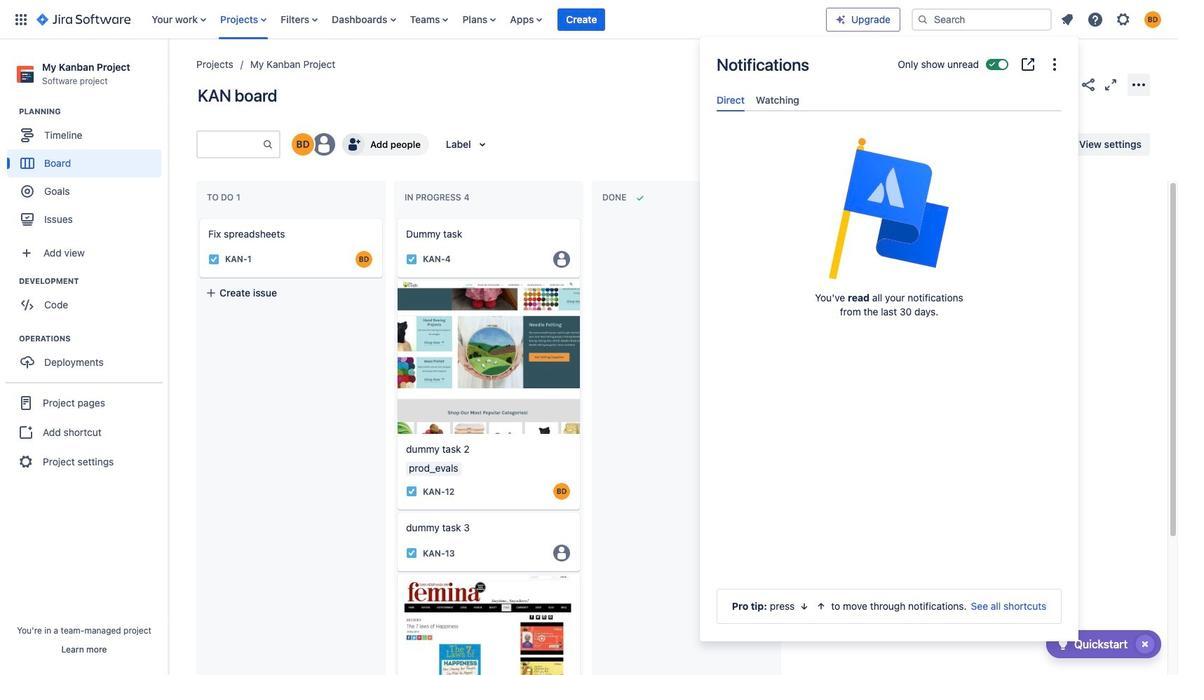 Task type: vqa. For each thing, say whether or not it's contained in the screenshot.
arrow down "icon"
yes



Task type: describe. For each thing, give the bounding box(es) containing it.
notifications image
[[1059, 11, 1076, 28]]

arrow down image
[[799, 601, 810, 612]]

group for the planning icon
[[7, 106, 168, 238]]

operations image
[[2, 330, 19, 347]]

create issue image
[[388, 209, 405, 226]]

import image
[[891, 136, 908, 153]]

more actions image
[[1130, 76, 1147, 93]]

settings image
[[1115, 11, 1132, 28]]

task image for in progress element
[[406, 254, 417, 265]]

help image
[[1087, 11, 1104, 28]]

enter full screen image
[[1102, 76, 1119, 93]]

appswitcher icon image
[[13, 11, 29, 28]]

arrow up image
[[816, 601, 827, 612]]

heading for group corresponding to operations image
[[19, 333, 168, 344]]

development image
[[2, 273, 19, 290]]

your profile and settings image
[[1144, 11, 1161, 28]]



Task type: locate. For each thing, give the bounding box(es) containing it.
1 vertical spatial heading
[[19, 276, 168, 287]]

Search this board text field
[[198, 132, 262, 157]]

0 horizontal spatial list
[[145, 0, 826, 39]]

heading
[[19, 106, 168, 117], [19, 276, 168, 287], [19, 333, 168, 344]]

0 vertical spatial heading
[[19, 106, 168, 117]]

1 horizontal spatial list
[[1055, 7, 1170, 32]]

2 vertical spatial heading
[[19, 333, 168, 344]]

3 heading from the top
[[19, 333, 168, 344]]

sidebar navigation image
[[153, 56, 184, 84]]

task image for to do element
[[208, 254, 219, 265]]

task image down in progress element
[[406, 254, 417, 265]]

heading for the planning icon group
[[19, 106, 168, 117]]

group for operations image
[[7, 333, 168, 381]]

banner
[[0, 0, 1178, 39]]

Search field
[[912, 8, 1052, 31]]

list
[[145, 0, 826, 39], [1055, 7, 1170, 32]]

sidebar element
[[0, 39, 168, 675]]

dialog
[[700, 36, 1079, 642]]

planning image
[[2, 103, 19, 120]]

dismiss quickstart image
[[1134, 633, 1156, 656]]

tab panel
[[711, 112, 1067, 124]]

None search field
[[912, 8, 1052, 31]]

task image down to do element
[[208, 254, 219, 265]]

jira software image
[[36, 11, 131, 28], [36, 11, 131, 28]]

goal image
[[21, 185, 34, 198]]

to do element
[[207, 192, 243, 203]]

star kan board image
[[1057, 76, 1074, 93]]

primary element
[[8, 0, 826, 39]]

list item
[[558, 0, 605, 39]]

task image
[[406, 548, 417, 559]]

task image up task icon
[[406, 486, 417, 497]]

check image
[[1055, 636, 1071, 653]]

group
[[7, 106, 168, 238], [7, 276, 168, 323], [7, 333, 168, 381], [6, 382, 163, 482]]

more image
[[1046, 56, 1063, 73]]

open notifications in a new tab image
[[1020, 56, 1036, 73]]

search image
[[917, 14, 928, 25]]

group for development "icon" at the top
[[7, 276, 168, 323]]

add people image
[[345, 136, 362, 153]]

heading for development "icon" at the top group
[[19, 276, 168, 287]]

task image
[[208, 254, 219, 265], [406, 254, 417, 265], [406, 486, 417, 497]]

2 heading from the top
[[19, 276, 168, 287]]

1 heading from the top
[[19, 106, 168, 117]]

in progress element
[[405, 192, 472, 203]]

tab list
[[711, 88, 1067, 112]]



